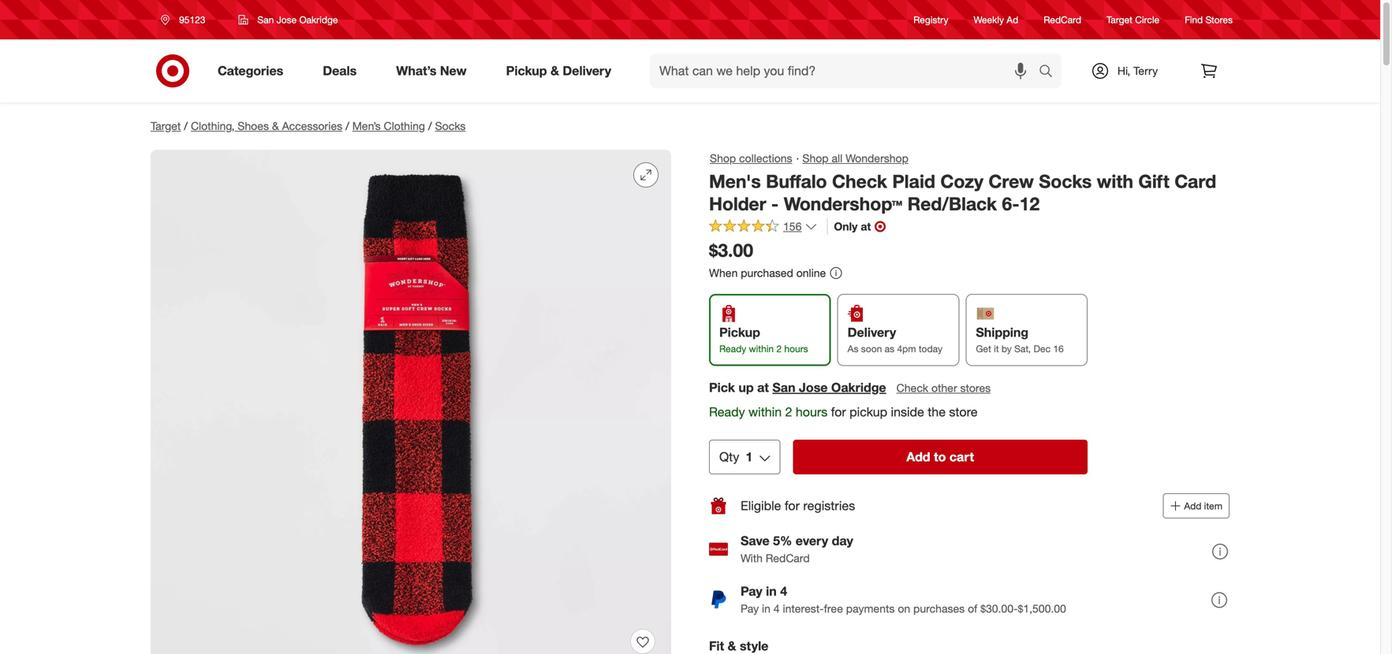 Task type: describe. For each thing, give the bounding box(es) containing it.
circle
[[1135, 14, 1160, 26]]

purchased
[[741, 266, 794, 280]]

weekly ad link
[[974, 13, 1019, 26]]

target / clothing, shoes & accessories / men's clothing / socks
[[151, 119, 466, 133]]

eligible for registries
[[741, 499, 855, 514]]

1 vertical spatial in
[[762, 603, 771, 616]]

san jose oakridge button
[[773, 379, 886, 397]]

san inside dropdown button
[[257, 14, 274, 26]]

shop all wondershop
[[803, 151, 909, 165]]

oakridge inside dropdown button
[[299, 14, 338, 26]]

add for add to cart
[[907, 450, 931, 465]]

pickup & delivery link
[[493, 54, 631, 88]]

today
[[919, 343, 943, 355]]

men's clothing link
[[352, 119, 425, 133]]

$30.00-
[[981, 603, 1018, 616]]

redcard inside save 5% every day with redcard
[[766, 552, 810, 566]]

target for target / clothing, shoes & accessories / men's clothing / socks
[[151, 119, 181, 133]]

add item
[[1184, 501, 1223, 513]]

2 pay from the top
[[741, 603, 759, 616]]

san jose oakridge button
[[228, 6, 348, 34]]

qty 1
[[720, 450, 753, 465]]

deals
[[323, 63, 357, 79]]

get
[[976, 343, 992, 355]]

deals link
[[309, 54, 377, 88]]

12
[[1020, 193, 1040, 215]]

ready within 2 hours for pickup inside the store
[[709, 405, 978, 420]]

add item button
[[1163, 494, 1230, 519]]

1 / from the left
[[184, 119, 188, 133]]

men's
[[709, 170, 761, 192]]

all
[[832, 151, 843, 165]]

target circle
[[1107, 14, 1160, 26]]

buffalo
[[766, 170, 827, 192]]

95123 button
[[151, 6, 222, 34]]

what's new link
[[383, 54, 487, 88]]

cozy
[[941, 170, 984, 192]]

find
[[1185, 14, 1203, 26]]

shop collections
[[710, 151, 793, 165]]

on
[[898, 603, 911, 616]]

find stores
[[1185, 14, 1233, 26]]

other
[[932, 381, 958, 395]]

hi,
[[1118, 64, 1131, 78]]

target link
[[151, 119, 181, 133]]

card
[[1175, 170, 1217, 192]]

search button
[[1032, 54, 1070, 92]]

registries
[[803, 499, 855, 514]]

pay in 4 pay in 4 interest-free payments on purchases of $30.00-$1,500.00
[[741, 584, 1067, 616]]

only
[[834, 220, 858, 234]]

of
[[968, 603, 978, 616]]

0 vertical spatial at
[[861, 220, 871, 234]]

shoes
[[238, 119, 269, 133]]

1 vertical spatial ready
[[709, 405, 745, 420]]

1 vertical spatial oakridge
[[831, 380, 886, 396]]

156 link
[[709, 219, 818, 237]]

save 5% every day with redcard
[[741, 534, 853, 566]]

add to cart button
[[793, 440, 1088, 475]]

$1,500.00
[[1018, 603, 1067, 616]]

redcard link
[[1044, 13, 1082, 26]]

it
[[994, 343, 999, 355]]

1 horizontal spatial san
[[773, 380, 796, 396]]

san jose oakridge
[[257, 14, 338, 26]]

shop for shop collections
[[710, 151, 736, 165]]

fit
[[709, 639, 724, 655]]

every
[[796, 534, 829, 549]]

0 horizontal spatial delivery
[[563, 63, 611, 79]]

6-
[[1002, 193, 1020, 215]]

weekly
[[974, 14, 1004, 26]]

pick
[[709, 380, 735, 396]]

pickup & delivery
[[506, 63, 611, 79]]

style
[[740, 639, 769, 655]]

16
[[1054, 343, 1064, 355]]

& for fit
[[728, 639, 736, 655]]

2 inside the pickup ready within 2 hours
[[777, 343, 782, 355]]

1 horizontal spatial jose
[[799, 380, 828, 396]]

stores
[[1206, 14, 1233, 26]]

sat,
[[1015, 343, 1031, 355]]

qty
[[720, 450, 740, 465]]

check inside men's buffalo check plaid cozy crew socks with gift card holder - wondershop™ red/black 6-12
[[832, 170, 888, 192]]

accessories
[[282, 119, 342, 133]]

search
[[1032, 65, 1070, 80]]

1 vertical spatial 2
[[785, 405, 792, 420]]

when purchased online
[[709, 266, 826, 280]]

2 within from the top
[[749, 405, 782, 420]]

check other stores
[[897, 381, 991, 395]]

dec
[[1034, 343, 1051, 355]]

shop for shop all wondershop
[[803, 151, 829, 165]]

jose inside dropdown button
[[277, 14, 297, 26]]

new
[[440, 63, 467, 79]]



Task type: locate. For each thing, give the bounding box(es) containing it.
1 vertical spatial socks
[[1039, 170, 1092, 192]]

0 vertical spatial 4
[[780, 584, 787, 600]]

0 horizontal spatial redcard
[[766, 552, 810, 566]]

jose up ready within 2 hours for pickup inside the store
[[799, 380, 828, 396]]

1 vertical spatial redcard
[[766, 552, 810, 566]]

1 vertical spatial san
[[773, 380, 796, 396]]

0 vertical spatial within
[[749, 343, 774, 355]]

156
[[783, 220, 802, 234]]

/ left men's at the top left
[[346, 119, 349, 133]]

check up the inside at the right bottom of the page
[[897, 381, 929, 395]]

What can we help you find? suggestions appear below search field
[[650, 54, 1043, 88]]

as
[[885, 343, 895, 355]]

inside
[[891, 405, 925, 420]]

within up up
[[749, 343, 774, 355]]

target left circle
[[1107, 14, 1133, 26]]

jose up categories link
[[277, 14, 297, 26]]

1 vertical spatial within
[[749, 405, 782, 420]]

pickup for ready
[[720, 325, 760, 341]]

add
[[907, 450, 931, 465], [1184, 501, 1202, 513]]

men's
[[352, 119, 381, 133]]

delivery inside delivery as soon as 4pm today
[[848, 325, 896, 341]]

pay up style
[[741, 603, 759, 616]]

0 horizontal spatial 2
[[777, 343, 782, 355]]

online
[[797, 266, 826, 280]]

check down "shop all wondershop"
[[832, 170, 888, 192]]

2
[[777, 343, 782, 355], [785, 405, 792, 420]]

san up categories link
[[257, 14, 274, 26]]

1 horizontal spatial &
[[551, 63, 559, 79]]

hours down pick up at san jose oakridge
[[796, 405, 828, 420]]

pickup inside the pickup ready within 2 hours
[[720, 325, 760, 341]]

pickup
[[850, 405, 888, 420]]

shop inside button
[[710, 151, 736, 165]]

1 horizontal spatial for
[[831, 405, 846, 420]]

check other stores button
[[896, 380, 992, 397]]

2 up pick up at san jose oakridge
[[777, 343, 782, 355]]

cart
[[950, 450, 974, 465]]

0 vertical spatial pay
[[741, 584, 763, 600]]

ad
[[1007, 14, 1019, 26]]

0 horizontal spatial at
[[757, 380, 769, 396]]

4 left the interest-
[[774, 603, 780, 616]]

find stores link
[[1185, 13, 1233, 26]]

0 horizontal spatial socks
[[435, 119, 466, 133]]

redcard down 5%
[[766, 552, 810, 566]]

0 vertical spatial socks
[[435, 119, 466, 133]]

wondershop
[[846, 151, 909, 165]]

0 horizontal spatial san
[[257, 14, 274, 26]]

to
[[934, 450, 946, 465]]

1 vertical spatial at
[[757, 380, 769, 396]]

1 vertical spatial pay
[[741, 603, 759, 616]]

hours up pick up at san jose oakridge
[[785, 343, 808, 355]]

ready down pick on the right
[[709, 405, 745, 420]]

clothing,
[[191, 119, 235, 133]]

0 horizontal spatial oakridge
[[299, 14, 338, 26]]

0 horizontal spatial /
[[184, 119, 188, 133]]

add left item
[[1184, 501, 1202, 513]]

day
[[832, 534, 853, 549]]

1 horizontal spatial redcard
[[1044, 14, 1082, 26]]

san right up
[[773, 380, 796, 396]]

purchases
[[914, 603, 965, 616]]

terry
[[1134, 64, 1158, 78]]

3 / from the left
[[428, 119, 432, 133]]

0 horizontal spatial target
[[151, 119, 181, 133]]

oakridge up 'pickup'
[[831, 380, 886, 396]]

add left to
[[907, 450, 931, 465]]

store
[[949, 405, 978, 420]]

0 vertical spatial redcard
[[1044, 14, 1082, 26]]

-
[[772, 193, 779, 215]]

ready up pick on the right
[[720, 343, 747, 355]]

shipping
[[976, 325, 1029, 341]]

within inside the pickup ready within 2 hours
[[749, 343, 774, 355]]

0 vertical spatial delivery
[[563, 63, 611, 79]]

0 vertical spatial pickup
[[506, 63, 547, 79]]

weekly ad
[[974, 14, 1019, 26]]

1 vertical spatial for
[[785, 499, 800, 514]]

0 horizontal spatial jose
[[277, 14, 297, 26]]

2 shop from the left
[[803, 151, 829, 165]]

5%
[[773, 534, 792, 549]]

0 vertical spatial in
[[766, 584, 777, 600]]

1 vertical spatial jose
[[799, 380, 828, 396]]

4 up the interest-
[[780, 584, 787, 600]]

clothing, shoes & accessories link
[[191, 119, 342, 133]]

1 horizontal spatial pickup
[[720, 325, 760, 341]]

for
[[831, 405, 846, 420], [785, 499, 800, 514]]

socks inside men's buffalo check plaid cozy crew socks with gift card holder - wondershop™ red/black 6-12
[[1039, 170, 1092, 192]]

shop
[[710, 151, 736, 165], [803, 151, 829, 165]]

0 vertical spatial &
[[551, 63, 559, 79]]

0 horizontal spatial add
[[907, 450, 931, 465]]

shipping get it by sat, dec 16
[[976, 325, 1064, 355]]

0 vertical spatial jose
[[277, 14, 297, 26]]

oakridge up deals
[[299, 14, 338, 26]]

shop up the men's
[[710, 151, 736, 165]]

/ right target link
[[184, 119, 188, 133]]

1 horizontal spatial check
[[897, 381, 929, 395]]

shop left all
[[803, 151, 829, 165]]

4
[[780, 584, 787, 600], [774, 603, 780, 616]]

in left the interest-
[[762, 603, 771, 616]]

hours
[[785, 343, 808, 355], [796, 405, 828, 420]]

& for pickup
[[551, 63, 559, 79]]

check inside button
[[897, 381, 929, 395]]

socks right clothing
[[435, 119, 466, 133]]

0 horizontal spatial check
[[832, 170, 888, 192]]

1 horizontal spatial 2
[[785, 405, 792, 420]]

categories link
[[204, 54, 303, 88]]

shop collections button
[[709, 150, 793, 167]]

& inside pickup & delivery link
[[551, 63, 559, 79]]

1 horizontal spatial delivery
[[848, 325, 896, 341]]

pickup for &
[[506, 63, 547, 79]]

1 vertical spatial check
[[897, 381, 929, 395]]

1 horizontal spatial 4
[[780, 584, 787, 600]]

1 vertical spatial pickup
[[720, 325, 760, 341]]

pickup inside pickup & delivery link
[[506, 63, 547, 79]]

$3.00
[[709, 239, 753, 262]]

pickup up up
[[720, 325, 760, 341]]

0 vertical spatial 2
[[777, 343, 782, 355]]

0 vertical spatial check
[[832, 170, 888, 192]]

only at
[[834, 220, 871, 234]]

1 vertical spatial target
[[151, 119, 181, 133]]

0 horizontal spatial &
[[272, 119, 279, 133]]

for down san jose oakridge button
[[831, 405, 846, 420]]

1 vertical spatial &
[[272, 119, 279, 133]]

0 horizontal spatial shop
[[710, 151, 736, 165]]

0 horizontal spatial 4
[[774, 603, 780, 616]]

at right up
[[757, 380, 769, 396]]

target
[[1107, 14, 1133, 26], [151, 119, 181, 133]]

hi, terry
[[1118, 64, 1158, 78]]

stores
[[961, 381, 991, 395]]

1 horizontal spatial target
[[1107, 14, 1133, 26]]

1 horizontal spatial /
[[346, 119, 349, 133]]

1 shop from the left
[[710, 151, 736, 165]]

pick up at san jose oakridge
[[709, 380, 886, 396]]

save
[[741, 534, 770, 549]]

within down up
[[749, 405, 782, 420]]

0 vertical spatial for
[[831, 405, 846, 420]]

0 vertical spatial hours
[[785, 343, 808, 355]]

collections
[[739, 151, 793, 165]]

1 horizontal spatial shop
[[803, 151, 829, 165]]

oakridge
[[299, 14, 338, 26], [831, 380, 886, 396]]

2 vertical spatial &
[[728, 639, 736, 655]]

in down save 5% every day with redcard
[[766, 584, 777, 600]]

fit & style
[[709, 639, 769, 655]]

0 vertical spatial san
[[257, 14, 274, 26]]

for right eligible
[[785, 499, 800, 514]]

add for add item
[[1184, 501, 1202, 513]]

pay
[[741, 584, 763, 600], [741, 603, 759, 616]]

0 horizontal spatial pickup
[[506, 63, 547, 79]]

2 horizontal spatial &
[[728, 639, 736, 655]]

1 vertical spatial 4
[[774, 603, 780, 616]]

san
[[257, 14, 274, 26], [773, 380, 796, 396]]

redcard
[[1044, 14, 1082, 26], [766, 552, 810, 566]]

&
[[551, 63, 559, 79], [272, 119, 279, 133], [728, 639, 736, 655]]

1 vertical spatial delivery
[[848, 325, 896, 341]]

clothing
[[384, 119, 425, 133]]

free
[[824, 603, 843, 616]]

at right only
[[861, 220, 871, 234]]

0 horizontal spatial for
[[785, 499, 800, 514]]

socks up 12
[[1039, 170, 1092, 192]]

1 horizontal spatial oakridge
[[831, 380, 886, 396]]

1 horizontal spatial add
[[1184, 501, 1202, 513]]

item
[[1204, 501, 1223, 513]]

registry link
[[914, 13, 949, 26]]

0 vertical spatial ready
[[720, 343, 747, 355]]

delivery as soon as 4pm today
[[848, 325, 943, 355]]

crew
[[989, 170, 1034, 192]]

wondershop™
[[784, 193, 903, 215]]

in
[[766, 584, 777, 600], [762, 603, 771, 616]]

2 down pick up at san jose oakridge
[[785, 405, 792, 420]]

by
[[1002, 343, 1012, 355]]

pickup
[[506, 63, 547, 79], [720, 325, 760, 341]]

target circle link
[[1107, 13, 1160, 26]]

target for target circle
[[1107, 14, 1133, 26]]

holder
[[709, 193, 767, 215]]

1 pay from the top
[[741, 584, 763, 600]]

ready inside the pickup ready within 2 hours
[[720, 343, 747, 355]]

plaid
[[893, 170, 936, 192]]

pickup right new
[[506, 63, 547, 79]]

what's new
[[396, 63, 467, 79]]

men's buffalo check plaid cozy crew socks with gift card holder - wondershop™ red/black 6-12
[[709, 170, 1217, 215]]

jose
[[277, 14, 297, 26], [799, 380, 828, 396]]

add to cart
[[907, 450, 974, 465]]

0 vertical spatial target
[[1107, 14, 1133, 26]]

categories
[[218, 63, 283, 79]]

gift
[[1139, 170, 1170, 192]]

socks
[[435, 119, 466, 133], [1039, 170, 1092, 192]]

0 vertical spatial add
[[907, 450, 931, 465]]

2 / from the left
[[346, 119, 349, 133]]

1 horizontal spatial at
[[861, 220, 871, 234]]

1 vertical spatial add
[[1184, 501, 1202, 513]]

hours inside the pickup ready within 2 hours
[[785, 343, 808, 355]]

men&#39;s buffalo check plaid cozy crew socks with gift card holder - wondershop&#8482; red/black 6-12, 1 of 4 image
[[151, 150, 671, 655]]

1 horizontal spatial socks
[[1039, 170, 1092, 192]]

0 vertical spatial oakridge
[[299, 14, 338, 26]]

pay down with
[[741, 584, 763, 600]]

payments
[[846, 603, 895, 616]]

2 horizontal spatial /
[[428, 119, 432, 133]]

1 vertical spatial hours
[[796, 405, 828, 420]]

the
[[928, 405, 946, 420]]

target left clothing,
[[151, 119, 181, 133]]

socks link
[[435, 119, 466, 133]]

95123
[[179, 14, 205, 26]]

interest-
[[783, 603, 824, 616]]

/ left the socks link
[[428, 119, 432, 133]]

1
[[746, 450, 753, 465]]

1 within from the top
[[749, 343, 774, 355]]

redcard right ad
[[1044, 14, 1082, 26]]



Task type: vqa. For each thing, say whether or not it's contained in the screenshot.


